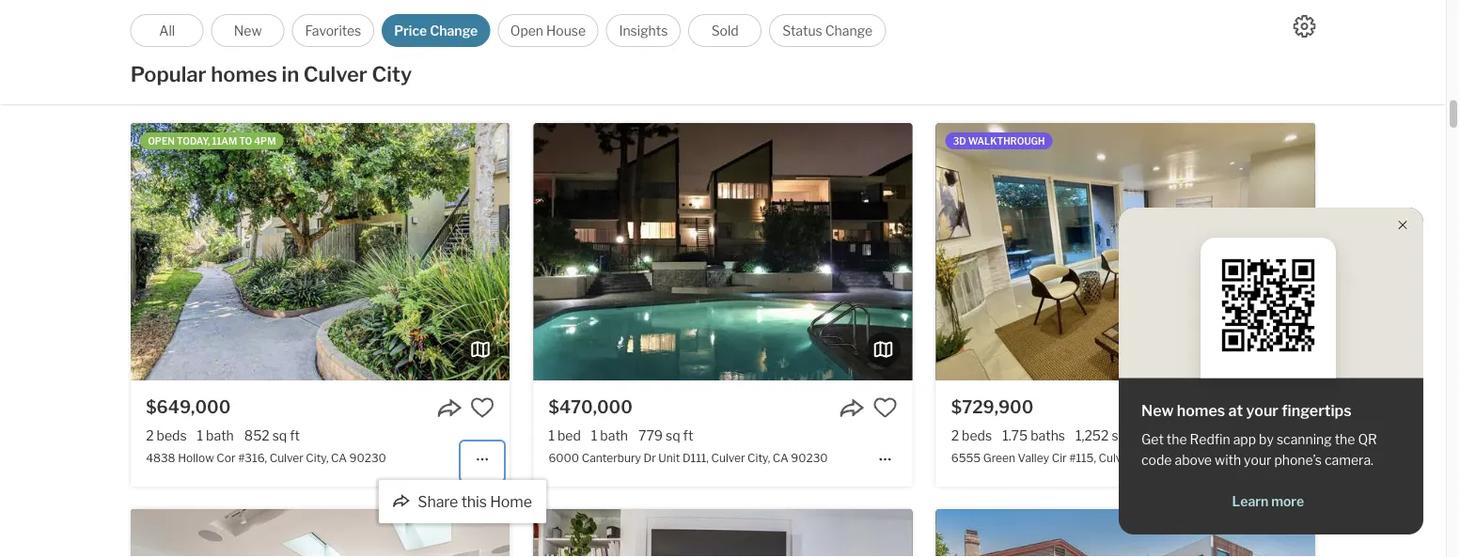 Task type: describe. For each thing, give the bounding box(es) containing it.
6000
[[549, 452, 579, 466]]

get the redfin app by scanning the qr code above with your phone's camera.
[[1142, 432, 1377, 469]]

popular homes in culver city
[[130, 62, 412, 87]]

house
[[546, 23, 586, 39]]

open
[[510, 23, 544, 39]]

2 photo of 6555 green valley cir #115, culver city, ca 90230 image from the left
[[1315, 123, 1460, 381]]

#316,
[[238, 452, 267, 466]]

1 for $495,000
[[591, 41, 597, 57]]

3d
[[953, 135, 966, 147]]

qr
[[1358, 432, 1377, 448]]

city, for $715,000
[[330, 65, 353, 79]]

favorite button image
[[1276, 396, 1300, 420]]

learn more
[[1232, 494, 1304, 510]]

open today, 11am to 4pm
[[148, 135, 276, 147]]

today,
[[177, 135, 210, 147]]

change for status change
[[825, 23, 873, 39]]

favorite button checkbox for $470,000
[[873, 396, 898, 420]]

1 photo of 3134 roberts ave, culver city, ca 90232 image from the left
[[936, 510, 1315, 558]]

852
[[244, 428, 270, 444]]

this
[[461, 493, 487, 511]]

2 photo of 6000 canterbury dr unit d111, culver city, ca 90230 image from the left
[[913, 123, 1292, 381]]

homes for in
[[211, 62, 277, 87]]

city, for $729,900
[[1135, 452, 1158, 466]]

home
[[490, 493, 532, 511]]

Open House radio
[[498, 14, 599, 47]]

city
[[372, 62, 412, 87]]

Sold radio
[[688, 14, 762, 47]]

ca for $729,900
[[1160, 452, 1176, 466]]

cor
[[217, 452, 236, 466]]

$729,900
[[951, 397, 1034, 417]]

price change
[[394, 23, 478, 39]]

779 sq ft
[[639, 428, 693, 444]]

11am
[[212, 135, 237, 147]]

2 for $715,000
[[146, 41, 154, 57]]

1 the from the left
[[1167, 432, 1187, 448]]

1.75
[[1003, 428, 1028, 444]]

beds for $649,000
[[157, 428, 187, 444]]

phone's
[[1275, 453, 1322, 469]]

camera.
[[1325, 453, 1374, 469]]

scanning
[[1277, 432, 1332, 448]]

favorite button image for $649,000
[[470, 396, 495, 420]]

6555 green valley cir #115, culver city, ca 90230
[[951, 452, 1216, 466]]

dr
[[644, 452, 656, 466]]

your inside get the redfin app by scanning the qr code above with your phone's camera.
[[1244, 453, 1272, 469]]

open house
[[510, 23, 586, 39]]

$470,000
[[549, 397, 633, 417]]

bath for $649,000
[[206, 428, 234, 444]]

1 bed for $470,000
[[549, 428, 581, 444]]

ft for $729,900
[[1129, 428, 1139, 444]]

2 beds for $715,000
[[146, 41, 187, 57]]

2 the from the left
[[1335, 432, 1355, 448]]

with
[[1215, 453, 1241, 469]]

2 down $715,000
[[197, 41, 205, 57]]

$495,000
[[549, 10, 633, 31]]

learn more link
[[1142, 493, 1395, 511]]

2 baths
[[197, 41, 242, 57]]

$649,000
[[146, 397, 231, 417]]

baths for $729,900
[[1031, 428, 1065, 444]]

valley for $729,900
[[1018, 452, 1049, 466]]

new homes at your fingertips
[[1142, 402, 1352, 420]]

culver for $729,900
[[1099, 452, 1133, 466]]

ft for $470,000
[[683, 428, 693, 444]]

culver for $470,000
[[711, 452, 745, 466]]

ca right the #316,
[[331, 452, 347, 466]]

1,252
[[1076, 428, 1109, 444]]

1,252 sq ft
[[1076, 428, 1139, 444]]

0 vertical spatial your
[[1246, 402, 1279, 420]]

by
[[1259, 432, 1274, 448]]

green for $729,900
[[983, 452, 1016, 466]]

walkthrough
[[968, 135, 1045, 147]]

favorite button checkbox for $729,900
[[1276, 396, 1300, 420]]

1 bed for $495,000
[[549, 41, 581, 57]]

beds for $729,900
[[962, 428, 992, 444]]

insights
[[619, 23, 668, 39]]

app install qr code image
[[1216, 253, 1321, 358]]

1 up 6000
[[549, 428, 555, 444]]

favorite button checkbox for $649,000
[[470, 396, 495, 420]]

#100,
[[262, 65, 292, 79]]

90230 for $729,900
[[1179, 452, 1216, 466]]

779
[[639, 428, 663, 444]]

bed for $495,000
[[558, 41, 581, 57]]

option group containing all
[[130, 14, 886, 47]]

sq for $649,000
[[272, 428, 287, 444]]

1 bath for $649,000
[[197, 428, 234, 444]]

90230 for $470,000
[[791, 452, 828, 466]]

6315
[[146, 65, 173, 79]]

green for $715,000
[[176, 65, 208, 79]]

culver for $715,000
[[294, 65, 328, 79]]

sq for $729,900
[[1112, 428, 1126, 444]]

90230 for $715,000
[[374, 65, 411, 79]]

at
[[1229, 402, 1243, 420]]

Status Change radio
[[769, 14, 886, 47]]

2 for $649,000
[[146, 428, 154, 444]]

homes for at
[[1177, 402, 1225, 420]]



Task type: locate. For each thing, give the bounding box(es) containing it.
1 for $649,000
[[197, 428, 203, 444]]

bath for $470,000
[[600, 428, 628, 444]]

1 bath up cor
[[197, 428, 234, 444]]

1,347 sq ft
[[253, 41, 317, 57]]

cir for $729,900
[[1052, 452, 1067, 466]]

1 horizontal spatial new
[[1142, 402, 1174, 420]]

your
[[1246, 402, 1279, 420], [1244, 453, 1272, 469]]

redfin
[[1190, 432, 1231, 448]]

ft
[[307, 41, 317, 57], [684, 41, 694, 57], [290, 428, 300, 444], [683, 428, 693, 444], [1129, 428, 1139, 444]]

sq right '852'
[[272, 428, 287, 444]]

#115,
[[1069, 452, 1096, 466]]

2 beds up the 4838 on the left bottom of the page
[[146, 428, 187, 444]]

photo of 6000 canterbury dr unit d111, culver city, ca 90230 image
[[534, 123, 913, 381], [913, 123, 1292, 381]]

cir left #115,
[[1052, 452, 1067, 466]]

city, down get
[[1135, 452, 1158, 466]]

sq right 1,252
[[1112, 428, 1126, 444]]

bed for $470,000
[[558, 428, 581, 444]]

4838
[[146, 452, 176, 466]]

1 vertical spatial green
[[983, 452, 1016, 466]]

favorites
[[305, 23, 361, 39]]

baths
[[208, 41, 242, 57], [1031, 428, 1065, 444]]

photo of 9105 summertime ln, culver city, ca 90230 image
[[534, 510, 913, 558], [913, 510, 1292, 558]]

sq for $470,000
[[666, 428, 680, 444]]

valley down 2 baths
[[210, 65, 242, 79]]

option group
[[130, 14, 886, 47]]

homes down 2 baths
[[211, 62, 277, 87]]

culver down '1,252 sq ft'
[[1099, 452, 1133, 466]]

0 vertical spatial 1 bed
[[549, 41, 581, 57]]

photo of 3134 roberts ave, culver city, ca 90232 image down "camera."
[[1315, 510, 1460, 558]]

2 photo of 9105 summertime ln, culver city, ca 90230 image from the left
[[913, 510, 1292, 558]]

bath up cor
[[206, 428, 234, 444]]

0 vertical spatial green
[[176, 65, 208, 79]]

change
[[430, 23, 478, 39], [825, 23, 873, 39]]

1 vertical spatial cir
[[1052, 452, 1067, 466]]

beds for $715,000
[[157, 41, 187, 57]]

2 up the 4838 on the left bottom of the page
[[146, 428, 154, 444]]

change right price
[[430, 23, 478, 39]]

Insights radio
[[606, 14, 681, 47]]

new up get
[[1142, 402, 1174, 420]]

1 photo of 9105 summertime ln, culver city, ca 90230 image from the left
[[534, 510, 913, 558]]

1 horizontal spatial the
[[1335, 432, 1355, 448]]

more
[[1271, 494, 1304, 510]]

1 down $495,000
[[591, 41, 597, 57]]

2 1 bed from the top
[[549, 428, 581, 444]]

1,347
[[253, 41, 287, 57]]

ca left city
[[355, 65, 371, 79]]

2 bed from the top
[[558, 428, 581, 444]]

1 vertical spatial valley
[[1018, 452, 1049, 466]]

0 vertical spatial homes
[[211, 62, 277, 87]]

0 horizontal spatial valley
[[210, 65, 242, 79]]

favorite button image for $470,000
[[873, 396, 898, 420]]

get
[[1142, 432, 1164, 448]]

6555
[[951, 452, 981, 466]]

1 horizontal spatial homes
[[1177, 402, 1225, 420]]

green right 6315
[[176, 65, 208, 79]]

1 change from the left
[[430, 23, 478, 39]]

735
[[639, 41, 663, 57]]

0 horizontal spatial change
[[430, 23, 478, 39]]

price
[[394, 23, 427, 39]]

culver down 'favorites' radio
[[303, 62, 367, 87]]

2 up 6315
[[146, 41, 154, 57]]

in
[[282, 62, 299, 87]]

1 photo of 6000 canterbury dr unit d111, culver city, ca 90230 image from the left
[[534, 123, 913, 381]]

hollow
[[178, 452, 214, 466]]

1 vertical spatial your
[[1244, 453, 1272, 469]]

1 1 bed from the top
[[549, 41, 581, 57]]

sq for $495,000
[[666, 41, 681, 57]]

1 up hollow
[[197, 428, 203, 444]]

change right status
[[825, 23, 873, 39]]

open
[[148, 135, 175, 147]]

ft for $715,000
[[307, 41, 317, 57]]

valley for $715,000
[[210, 65, 242, 79]]

valley down 1.75 baths
[[1018, 452, 1049, 466]]

new for new homes at your fingertips
[[1142, 402, 1174, 420]]

homes up redfin
[[1177, 402, 1225, 420]]

city, down 'favorites' radio
[[330, 65, 353, 79]]

1 vertical spatial bed
[[558, 428, 581, 444]]

bath for $495,000
[[600, 41, 628, 57]]

3d walkthrough
[[953, 135, 1045, 147]]

ft for $495,000
[[684, 41, 694, 57]]

4pm
[[254, 135, 276, 147]]

cir left #100,
[[244, 65, 259, 79]]

1 horizontal spatial change
[[825, 23, 873, 39]]

unit
[[659, 452, 680, 466]]

city,
[[330, 65, 353, 79], [306, 452, 329, 466], [748, 452, 770, 466], [1135, 452, 1158, 466]]

2 beds
[[146, 41, 187, 57], [146, 428, 187, 444], [951, 428, 992, 444]]

photo of 9105 summertime ln, culver city, ca 90230 image down 6555 green valley cir #115, culver city, ca 90230
[[913, 510, 1292, 558]]

learn
[[1232, 494, 1269, 510]]

beds up "6555"
[[962, 428, 992, 444]]

ft for $649,000
[[290, 428, 300, 444]]

code
[[1142, 453, 1172, 469]]

ft up 6000 canterbury dr unit d111, culver city, ca 90230 on the bottom of page
[[683, 428, 693, 444]]

$715,000
[[146, 10, 226, 31]]

1 photo of 4838 hollow cor #316, culver city, ca 90230 image from the left
[[131, 123, 510, 381]]

favorite button image for $715,000
[[470, 9, 495, 33]]

favorite button checkbox
[[873, 9, 898, 33], [1276, 9, 1300, 33], [873, 396, 898, 420], [1276, 396, 1300, 420]]

the up "camera."
[[1335, 432, 1355, 448]]

1 bed
[[549, 41, 581, 57], [549, 428, 581, 444]]

green
[[176, 65, 208, 79], [983, 452, 1016, 466]]

the
[[1167, 432, 1187, 448], [1335, 432, 1355, 448]]

1 for $470,000
[[591, 428, 597, 444]]

ca for $715,000
[[355, 65, 371, 79]]

ca down get
[[1160, 452, 1176, 466]]

city, right the #316,
[[306, 452, 329, 466]]

app
[[1233, 432, 1256, 448]]

ca
[[355, 65, 371, 79], [331, 452, 347, 466], [773, 452, 789, 466], [1160, 452, 1176, 466]]

bed up 6000
[[558, 428, 581, 444]]

beds up the 4838 on the left bottom of the page
[[157, 428, 187, 444]]

1 vertical spatial favorite button checkbox
[[470, 396, 495, 420]]

1 bath down $495,000
[[591, 41, 628, 57]]

sold
[[711, 23, 739, 39]]

4838 hollow cor #316, culver city, ca 90230
[[146, 452, 386, 466]]

1 bed from the top
[[558, 41, 581, 57]]

culver down 852 sq ft
[[270, 452, 304, 466]]

0 horizontal spatial cir
[[244, 65, 259, 79]]

all
[[159, 23, 175, 39]]

1 bath for $495,000
[[591, 41, 628, 57]]

ft up 4838 hollow cor #316, culver city, ca 90230
[[290, 428, 300, 444]]

0 horizontal spatial the
[[1167, 432, 1187, 448]]

2 favorite button checkbox from the top
[[470, 396, 495, 420]]

fingertips
[[1282, 402, 1352, 420]]

2 beds up "6555"
[[951, 428, 992, 444]]

new
[[234, 23, 262, 39], [1142, 402, 1174, 420]]

city, for $470,000
[[748, 452, 770, 466]]

d111,
[[683, 452, 709, 466]]

1 bath for $470,000
[[591, 428, 628, 444]]

2
[[146, 41, 154, 57], [197, 41, 205, 57], [146, 428, 154, 444], [951, 428, 959, 444]]

1 horizontal spatial baths
[[1031, 428, 1065, 444]]

sq right 735
[[666, 41, 681, 57]]

sq
[[289, 41, 304, 57], [666, 41, 681, 57], [272, 428, 287, 444], [666, 428, 680, 444], [1112, 428, 1126, 444]]

1 down open house
[[549, 41, 555, 57]]

0 vertical spatial cir
[[244, 65, 259, 79]]

sq right '779'
[[666, 428, 680, 444]]

status change
[[783, 23, 873, 39]]

1 photo of 11215 hannum ave, culver city, ca 90230 image from the left
[[131, 510, 510, 558]]

favorite button checkbox for $495,000
[[873, 9, 898, 33]]

1 vertical spatial homes
[[1177, 402, 1225, 420]]

1 vertical spatial new
[[1142, 402, 1174, 420]]

your down by
[[1244, 453, 1272, 469]]

canterbury
[[582, 452, 641, 466]]

bed
[[558, 41, 581, 57], [558, 428, 581, 444]]

1 horizontal spatial green
[[983, 452, 1016, 466]]

valley
[[210, 65, 242, 79], [1018, 452, 1049, 466]]

0 horizontal spatial homes
[[211, 62, 277, 87]]

photo of 6555 green valley cir #115, culver city, ca 90230 image
[[936, 123, 1315, 381], [1315, 123, 1460, 381]]

cir for $715,000
[[244, 65, 259, 79]]

6000 canterbury dr unit d111, culver city, ca 90230
[[549, 452, 828, 466]]

2 beds for $729,900
[[951, 428, 992, 444]]

1 bed up 6000
[[549, 428, 581, 444]]

0 vertical spatial bed
[[558, 41, 581, 57]]

1 bath
[[591, 41, 628, 57], [197, 428, 234, 444], [591, 428, 628, 444]]

green down 1.75
[[983, 452, 1016, 466]]

sq for $715,000
[[289, 41, 304, 57]]

ft down favorites
[[307, 41, 317, 57]]

favorite button image for $495,000
[[873, 9, 898, 33]]

to
[[239, 135, 252, 147]]

Favorites radio
[[292, 14, 374, 47]]

0 vertical spatial new
[[234, 23, 262, 39]]

favorite button checkbox for $715,000
[[470, 9, 495, 33]]

2 for $729,900
[[951, 428, 959, 444]]

2 photo of 11215 hannum ave, culver city, ca 90230 image from the left
[[510, 510, 889, 558]]

city, right d111, at the bottom of page
[[748, 452, 770, 466]]

New radio
[[211, 14, 285, 47]]

1 horizontal spatial valley
[[1018, 452, 1049, 466]]

ft right 735
[[684, 41, 694, 57]]

favorite button image
[[470, 9, 495, 33], [873, 9, 898, 33], [1276, 9, 1300, 33], [470, 396, 495, 420], [873, 396, 898, 420]]

culver
[[303, 62, 367, 87], [294, 65, 328, 79], [270, 452, 304, 466], [711, 452, 745, 466], [1099, 452, 1133, 466]]

0 horizontal spatial green
[[176, 65, 208, 79]]

photo of 11215 hannum ave, culver city, ca 90230 image down 4838 hollow cor #316, culver city, ca 90230
[[131, 510, 510, 558]]

bath up canterbury
[[600, 428, 628, 444]]

above
[[1175, 453, 1212, 469]]

6315 green valley cir #100, culver city, ca 90230
[[146, 65, 411, 79]]

favorite button checkbox
[[470, 9, 495, 33], [470, 396, 495, 420]]

2 up "6555"
[[951, 428, 959, 444]]

share
[[418, 493, 458, 511]]

Price Change radio
[[382, 14, 490, 47]]

beds down all
[[157, 41, 187, 57]]

photo of 4838 hollow cor #316, culver city, ca 90230 image
[[131, 123, 510, 381], [510, 123, 889, 381]]

1.75 baths
[[1003, 428, 1065, 444]]

ca for $470,000
[[773, 452, 789, 466]]

change for price change
[[430, 23, 478, 39]]

photo of 3134 roberts ave, culver city, ca 90232 image down "code" at the bottom right of page
[[936, 510, 1315, 558]]

ca right d111, at the bottom of page
[[773, 452, 789, 466]]

beds
[[157, 41, 187, 57], [157, 428, 187, 444], [962, 428, 992, 444]]

photo of 3134 roberts ave, culver city, ca 90232 image
[[936, 510, 1315, 558], [1315, 510, 1460, 558]]

2 beds down all
[[146, 41, 187, 57]]

1 horizontal spatial cir
[[1052, 452, 1067, 466]]

2 photo of 3134 roberts ave, culver city, ca 90232 image from the left
[[1315, 510, 1460, 558]]

2 photo of 4838 hollow cor #316, culver city, ca 90230 image from the left
[[510, 123, 889, 381]]

0 horizontal spatial baths
[[208, 41, 242, 57]]

1 favorite button checkbox from the top
[[470, 9, 495, 33]]

photo of 11215 hannum ave, culver city, ca 90230 image down d111, at the bottom of page
[[510, 510, 889, 558]]

baths left 1,347
[[208, 41, 242, 57]]

new inside option
[[234, 23, 262, 39]]

photo of 9105 summertime ln, culver city, ca 90230 image down d111, at the bottom of page
[[534, 510, 913, 558]]

photo of 11215 hannum ave, culver city, ca 90230 image
[[131, 510, 510, 558], [510, 510, 889, 558]]

new for new
[[234, 23, 262, 39]]

1
[[549, 41, 555, 57], [591, 41, 597, 57], [197, 428, 203, 444], [549, 428, 555, 444], [591, 428, 597, 444]]

share this home dialog
[[379, 481, 546, 524]]

0 vertical spatial favorite button checkbox
[[470, 9, 495, 33]]

1 bath up canterbury
[[591, 428, 628, 444]]

culver right #100,
[[294, 65, 328, 79]]

0 vertical spatial valley
[[210, 65, 242, 79]]

1 vertical spatial 1 bed
[[549, 428, 581, 444]]

1 bed down house
[[549, 41, 581, 57]]

popular
[[130, 62, 207, 87]]

new up 1,347
[[234, 23, 262, 39]]

ft left get
[[1129, 428, 1139, 444]]

share this home button
[[392, 493, 533, 511]]

bed down house
[[558, 41, 581, 57]]

bath down insights
[[600, 41, 628, 57]]

cir
[[244, 65, 259, 79], [1052, 452, 1067, 466]]

All radio
[[130, 14, 204, 47]]

0 vertical spatial baths
[[208, 41, 242, 57]]

culver right d111, at the bottom of page
[[711, 452, 745, 466]]

homes
[[211, 62, 277, 87], [1177, 402, 1225, 420]]

2 beds for $649,000
[[146, 428, 187, 444]]

status
[[783, 23, 823, 39]]

your right at
[[1246, 402, 1279, 420]]

1 vertical spatial baths
[[1031, 428, 1065, 444]]

baths right 1.75
[[1031, 428, 1065, 444]]

share this home
[[418, 493, 532, 511]]

the right get
[[1167, 432, 1187, 448]]

baths for $715,000
[[208, 41, 242, 57]]

1 photo of 6555 green valley cir #115, culver city, ca 90230 image from the left
[[936, 123, 1315, 381]]

bath
[[600, 41, 628, 57], [206, 428, 234, 444], [600, 428, 628, 444]]

90230
[[374, 65, 411, 79], [349, 452, 386, 466], [791, 452, 828, 466], [1179, 452, 1216, 466]]

852 sq ft
[[244, 428, 300, 444]]

sq up in
[[289, 41, 304, 57]]

1 up canterbury
[[591, 428, 597, 444]]

2 change from the left
[[825, 23, 873, 39]]

735 sq ft
[[639, 41, 694, 57]]

0 horizontal spatial new
[[234, 23, 262, 39]]



Task type: vqa. For each thing, say whether or not it's contained in the screenshot.
I to the middle
no



